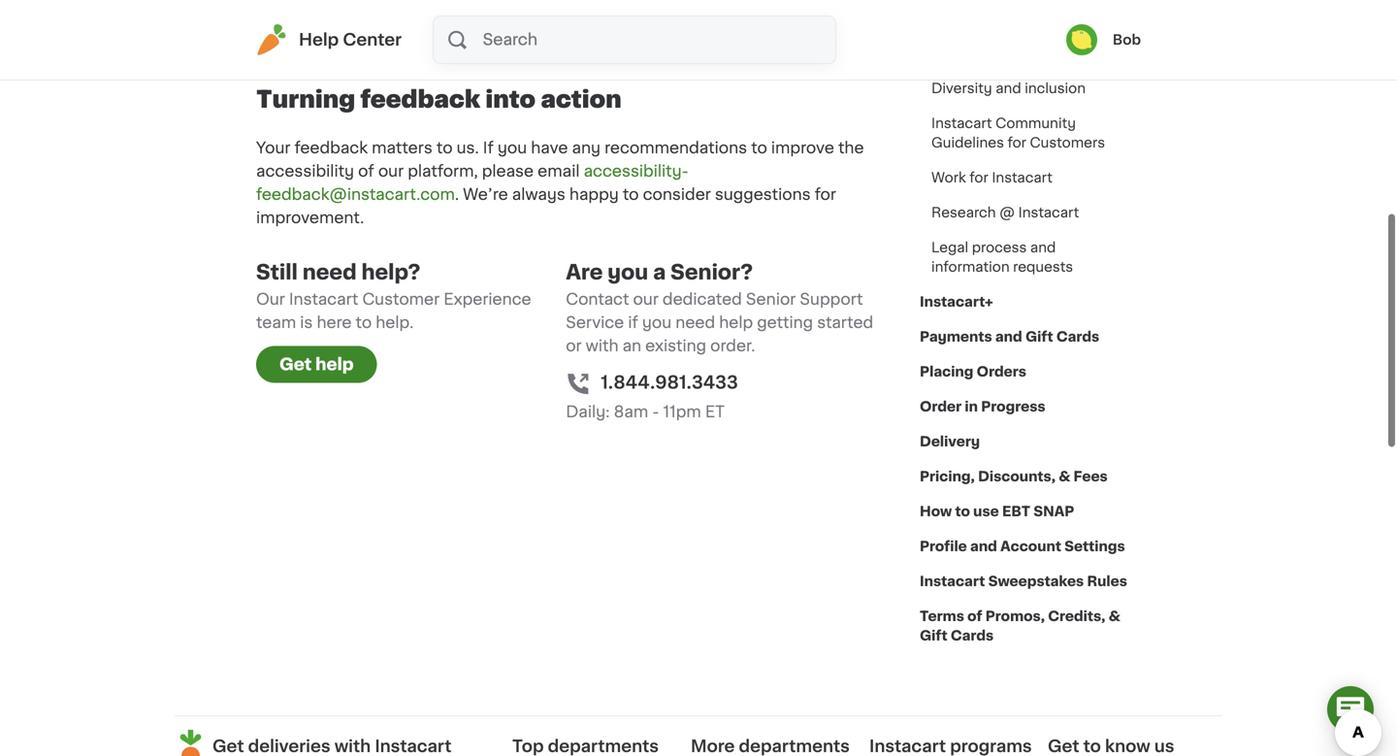 Task type: locate. For each thing, give the bounding box(es) containing it.
profile
[[920, 540, 967, 553]]

use left 'ebt'
[[974, 505, 999, 518]]

an down "such"
[[775, 20, 794, 36]]

a for customers
[[393, 0, 402, 12]]

a up 'dedicated'
[[653, 262, 666, 283]]

community for instacart community guidelines
[[996, 27, 1076, 41]]

support
[[800, 292, 863, 307]]

1 horizontal spatial need
[[676, 315, 715, 331]]

2 vertical spatial customers
[[1030, 136, 1106, 149]]

0 vertical spatial our
[[378, 164, 404, 179]]

0 vertical spatial community
[[996, 27, 1076, 41]]

use
[[511, 0, 540, 12], [974, 505, 999, 518]]

an left ios
[[276, 44, 295, 59]]

sweepstakes
[[989, 575, 1084, 588]]

community inside instacart community guidelines for customers
[[996, 116, 1076, 130]]

help
[[299, 32, 339, 48]]

0 horizontal spatial a
[[393, 0, 402, 12]]

help
[[719, 315, 753, 331], [316, 356, 354, 373]]

0 horizontal spatial of
[[358, 164, 374, 179]]

1 vertical spatial guidelines
[[932, 136, 1004, 149]]

customers inside instacart community guidelines for customers
[[1030, 136, 1106, 149]]

2 horizontal spatial get
[[1048, 738, 1080, 755]]

1 horizontal spatial help
[[719, 315, 753, 331]]

1 guidelines from the top
[[932, 47, 1004, 60]]

0 horizontal spatial customers
[[256, 0, 342, 12]]

an
[[775, 20, 794, 36], [276, 44, 295, 59], [623, 338, 642, 354]]

get inside button
[[280, 356, 312, 373]]

instacart image
[[256, 24, 287, 55]]

1 horizontal spatial use
[[974, 505, 999, 518]]

the
[[839, 140, 864, 156]]

matters
[[372, 140, 433, 156]]

. we're always happy to consider suggestions for improvement.
[[256, 187, 837, 226]]

with down service
[[586, 338, 619, 354]]

1 vertical spatial with
[[586, 338, 619, 354]]

started
[[817, 315, 874, 331]]

1 vertical spatial community
[[996, 116, 1076, 130]]

2 horizontal spatial with
[[586, 338, 619, 354]]

improvement.
[[256, 210, 364, 226]]

0 horizontal spatial help
[[316, 356, 354, 373]]

0 vertical spatial &
[[1059, 470, 1071, 483]]

0 vertical spatial an
[[775, 20, 794, 36]]

guidelines inside "instacart community guidelines"
[[932, 47, 1004, 60]]

text
[[437, 20, 468, 36]]

1 horizontal spatial for
[[970, 171, 989, 184]]

0 vertical spatial help
[[719, 315, 753, 331]]

with inside are you a senior? contact our dedicated senior support service if you need help getting started or with an existing order.
[[586, 338, 619, 354]]

0 horizontal spatial &
[[1059, 470, 1071, 483]]

you inside your feedback matters to us. if you have any recommendations to improve the accessibility of our platform, please email
[[498, 140, 527, 156]]

know
[[1105, 738, 1151, 755]]

our
[[378, 164, 404, 179], [633, 292, 659, 307]]

2 vertical spatial for
[[815, 187, 837, 203]]

research @ instacart link
[[920, 195, 1091, 230]]

1 vertical spatial use
[[974, 505, 999, 518]]

and down "instacart community guidelines"
[[996, 82, 1022, 95]]

a inside are you a senior? contact our dedicated senior support service if you need help getting started or with an existing order.
[[653, 262, 666, 283]]

0 vertical spatial use
[[511, 0, 540, 12]]

for down improve
[[815, 187, 837, 203]]

.
[[455, 187, 459, 203]]

2 vertical spatial you
[[642, 315, 672, 331]]

or down service
[[566, 338, 582, 354]]

and up "requests"
[[1031, 241, 1056, 254]]

1 vertical spatial you
[[608, 262, 649, 283]]

talkback
[[481, 44, 550, 59]]

0 horizontal spatial need
[[303, 262, 357, 283]]

a left screen
[[544, 0, 553, 12]]

to right "how"
[[956, 505, 970, 518]]

get help button
[[256, 346, 377, 383]]

1 vertical spatial feedback
[[295, 140, 368, 156]]

here
[[317, 315, 352, 331]]

an down if
[[623, 338, 642, 354]]

may down assist on the top of the page
[[387, 44, 420, 59]]

guidelines up the work
[[932, 136, 1004, 149]]

with for you
[[586, 338, 619, 354]]

or down translations.
[[554, 44, 570, 59]]

1 vertical spatial help
[[316, 356, 354, 373]]

1 vertical spatial cards
[[951, 629, 994, 643]]

pricing,
[[920, 470, 975, 483]]

of inside terms of promos, credits, & gift cards
[[968, 610, 983, 623]]

gift
[[1026, 330, 1054, 344], [920, 629, 948, 643]]

1 community from the top
[[996, 27, 1076, 41]]

for up work for instacart
[[1008, 136, 1027, 149]]

2 horizontal spatial for
[[1008, 136, 1027, 149]]

need up here
[[303, 262, 357, 283]]

our up if
[[633, 292, 659, 307]]

feedback up accessibility
[[295, 140, 368, 156]]

instacart shopper app logo image
[[175, 727, 207, 756]]

instacart community guidelines
[[932, 27, 1076, 60]]

help up order.
[[719, 315, 753, 331]]

more
[[691, 738, 735, 755]]

1 horizontal spatial of
[[968, 610, 983, 623]]

2 community from the top
[[996, 116, 1076, 130]]

profile and account settings link
[[920, 529, 1126, 564]]

using down "such"
[[729, 20, 771, 36]]

team
[[256, 315, 296, 331]]

0 horizontal spatial cards
[[951, 629, 994, 643]]

still
[[256, 262, 298, 283]]

0 horizontal spatial use
[[511, 0, 540, 12]]

dedicated
[[663, 292, 742, 307]]

device
[[331, 44, 383, 59]]

0 horizontal spatial departments
[[548, 738, 659, 755]]

to right text
[[472, 20, 488, 36]]

delivery
[[920, 435, 980, 448]]

fees
[[1074, 470, 1108, 483]]

to down accessibility-
[[623, 187, 639, 203]]

cards down "requests"
[[1057, 330, 1100, 344]]

0 horizontal spatial with
[[335, 738, 371, 755]]

2 horizontal spatial an
[[775, 20, 794, 36]]

2 vertical spatial with
[[335, 738, 371, 755]]

guidelines up diversity
[[932, 47, 1004, 60]]

et
[[705, 404, 725, 420]]

of up feedback@instacart.com
[[358, 164, 374, 179]]

inclusion
[[1025, 82, 1086, 95]]

& left fees
[[1059, 470, 1071, 483]]

and for inclusion
[[996, 82, 1022, 95]]

or left nvda,
[[256, 20, 272, 36]]

2 horizontal spatial a
[[653, 262, 666, 283]]

1 horizontal spatial an
[[623, 338, 642, 354]]

snap
[[1034, 505, 1075, 518]]

we're
[[463, 187, 508, 203]]

feedback up matters
[[361, 88, 481, 111]]

promos,
[[986, 610, 1045, 623]]

get for get help
[[280, 356, 312, 373]]

may up "audio"
[[474, 0, 507, 12]]

need inside still need help? our instacart customer experience team is here to help.
[[303, 262, 357, 283]]

1 vertical spatial our
[[633, 292, 659, 307]]

instacart sweepstakes rules
[[920, 575, 1128, 588]]

0 vertical spatial you
[[498, 140, 527, 156]]

get for get deliveries with instacart
[[213, 738, 244, 755]]

1 horizontal spatial cards
[[1057, 330, 1100, 344]]

and up orders
[[996, 330, 1023, 344]]

using up assist on the top of the page
[[346, 0, 389, 12]]

0 vertical spatial may
[[474, 0, 507, 12]]

accessibility- feedback@instacart.com link
[[256, 164, 689, 203]]

and down how to use ebt snap 'link'
[[971, 540, 998, 553]]

0 vertical spatial gift
[[1026, 330, 1054, 344]]

get left know
[[1048, 738, 1080, 755]]

1 horizontal spatial get
[[280, 356, 312, 373]]

1 vertical spatial gift
[[920, 629, 948, 643]]

1 horizontal spatial &
[[1109, 610, 1121, 623]]

get help
[[280, 356, 354, 373]]

of
[[358, 164, 374, 179], [968, 610, 983, 623]]

1 vertical spatial of
[[968, 610, 983, 623]]

gift down terms
[[920, 629, 948, 643]]

1 vertical spatial &
[[1109, 610, 1121, 623]]

for inside . we're always happy to consider suggestions for improvement.
[[815, 187, 837, 203]]

using
[[346, 0, 389, 12], [729, 20, 771, 36]]

0 horizontal spatial get
[[213, 738, 244, 755]]

instacart sweepstakes rules link
[[920, 564, 1128, 599]]

need
[[303, 262, 357, 283], [676, 315, 715, 331]]

accessibility- feedback@instacart.com
[[256, 164, 689, 203]]

customers up nvda,
[[256, 0, 342, 12]]

1 horizontal spatial customers
[[639, 20, 725, 36]]

8am
[[614, 404, 649, 420]]

0 vertical spatial using
[[346, 0, 389, 12]]

community down the inclusion
[[996, 116, 1076, 130]]

use up "audio"
[[511, 0, 540, 12]]

get down is
[[280, 356, 312, 373]]

software,
[[677, 0, 749, 12]]

help inside are you a senior? contact our dedicated senior support service if you need help getting started or with an existing order.
[[719, 315, 753, 331]]

0 horizontal spatial for
[[815, 187, 837, 203]]

for right the work
[[970, 171, 989, 184]]

community
[[996, 27, 1076, 41], [996, 116, 1076, 130]]

1 horizontal spatial may
[[474, 0, 507, 12]]

a
[[393, 0, 402, 12], [544, 0, 553, 12], [653, 262, 666, 283]]

with down desktop
[[400, 20, 433, 36]]

suggestions
[[715, 187, 811, 203]]

such
[[753, 0, 791, 12]]

audio
[[492, 20, 535, 36]]

you up please
[[498, 140, 527, 156]]

gift up orders
[[1026, 330, 1054, 344]]

guidelines inside instacart community guidelines for customers
[[932, 136, 1004, 149]]

get
[[280, 356, 312, 373], [213, 738, 244, 755], [1048, 738, 1080, 755]]

& down rules
[[1109, 610, 1121, 623]]

you up contact
[[608, 262, 649, 283]]

reading
[[614, 0, 673, 12]]

and for account
[[971, 540, 998, 553]]

1 vertical spatial for
[[970, 171, 989, 184]]

1 horizontal spatial our
[[633, 292, 659, 307]]

if
[[628, 315, 638, 331]]

community up the inclusion
[[996, 27, 1076, 41]]

0 vertical spatial guidelines
[[932, 47, 1004, 60]]

feedback for your
[[295, 140, 368, 156]]

to right here
[[356, 315, 372, 331]]

community inside "instacart community guidelines"
[[996, 27, 1076, 41]]

customers down the inclusion
[[1030, 136, 1106, 149]]

bob link
[[1067, 24, 1141, 55]]

0 vertical spatial need
[[303, 262, 357, 283]]

0 horizontal spatial our
[[378, 164, 404, 179]]

2 horizontal spatial customers
[[1030, 136, 1106, 149]]

departments right top
[[548, 738, 659, 755]]

departments right more
[[739, 738, 850, 755]]

get right instacart shopper app logo
[[213, 738, 244, 755]]

1 departments from the left
[[548, 738, 659, 755]]

a up assist on the top of the page
[[393, 0, 402, 12]]

with right deliveries
[[335, 738, 371, 755]]

orders
[[977, 365, 1027, 379]]

0 vertical spatial with
[[400, 20, 433, 36]]

need inside are you a senior? contact our dedicated senior support service if you need help getting started or with an existing order.
[[676, 315, 715, 331]]

platform,
[[408, 164, 478, 179]]

customers using a desktop may use a screen reading software, such as jaws or nvda, to assist with text to audio translations. customers using an android or an ios device may enable talkback or voiceover respectively.
[[256, 0, 862, 59]]

0 vertical spatial feedback
[[361, 88, 481, 111]]

how
[[920, 505, 952, 518]]

need down 'dedicated'
[[676, 315, 715, 331]]

customers
[[256, 0, 342, 12], [639, 20, 725, 36], [1030, 136, 1106, 149]]

1 vertical spatial need
[[676, 315, 715, 331]]

of right terms
[[968, 610, 983, 623]]

our down matters
[[378, 164, 404, 179]]

2 guidelines from the top
[[932, 136, 1004, 149]]

feedback inside your feedback matters to us. if you have any recommendations to improve the accessibility of our platform, please email
[[295, 140, 368, 156]]

2 departments from the left
[[739, 738, 850, 755]]

& inside terms of promos, credits, & gift cards
[[1109, 610, 1121, 623]]

1 horizontal spatial with
[[400, 20, 433, 36]]

customers up respectively.
[[639, 20, 725, 36]]

cards
[[1057, 330, 1100, 344], [951, 629, 994, 643]]

2 vertical spatial an
[[623, 338, 642, 354]]

0 vertical spatial for
[[1008, 136, 1027, 149]]

with inside customers using a desktop may use a screen reading software, such as jaws or nvda, to assist with text to audio translations. customers using an android or an ios device may enable talkback or voiceover respectively.
[[400, 20, 433, 36]]

1.844.981.3433
[[601, 374, 738, 391]]

and for gift
[[996, 330, 1023, 344]]

1 horizontal spatial using
[[729, 20, 771, 36]]

cards down terms
[[951, 629, 994, 643]]

0 horizontal spatial gift
[[920, 629, 948, 643]]

0 vertical spatial of
[[358, 164, 374, 179]]

or left ios
[[256, 44, 272, 59]]

1 horizontal spatial departments
[[739, 738, 850, 755]]

settings
[[1065, 540, 1126, 553]]

accessibility-
[[584, 164, 689, 179]]

user avatar image
[[1067, 24, 1098, 55]]

placing orders link
[[920, 354, 1027, 389]]

you right if
[[642, 315, 672, 331]]

1 horizontal spatial gift
[[1026, 330, 1054, 344]]

help down here
[[316, 356, 354, 373]]

assist
[[351, 20, 396, 36]]

1 vertical spatial an
[[276, 44, 295, 59]]

departments for top departments
[[548, 738, 659, 755]]

help.
[[376, 315, 414, 331]]

rules
[[1087, 575, 1128, 588]]

to inside . we're always happy to consider suggestions for improvement.
[[623, 187, 639, 203]]

0 horizontal spatial may
[[387, 44, 420, 59]]

for
[[1008, 136, 1027, 149], [970, 171, 989, 184], [815, 187, 837, 203]]

diversity and inclusion link
[[920, 71, 1098, 106]]

your
[[256, 140, 291, 156]]



Task type: describe. For each thing, give the bounding box(es) containing it.
us
[[1155, 738, 1175, 755]]

terms of promos, credits, & gift cards
[[920, 610, 1121, 643]]

help?
[[362, 262, 421, 283]]

any
[[572, 140, 601, 156]]

1 horizontal spatial a
[[544, 0, 553, 12]]

requests
[[1013, 260, 1074, 274]]

1 vertical spatial may
[[387, 44, 420, 59]]

are
[[566, 262, 603, 283]]

an inside are you a senior? contact our dedicated senior support service if you need help getting started or with an existing order.
[[623, 338, 642, 354]]

work for instacart
[[932, 171, 1053, 184]]

consider
[[643, 187, 711, 203]]

get to know us
[[1048, 738, 1175, 755]]

get deliveries with instacart
[[213, 738, 452, 755]]

work for instacart link
[[920, 160, 1065, 195]]

account
[[1001, 540, 1062, 553]]

-
[[652, 404, 659, 420]]

to inside still need help? our instacart customer experience team is here to help.
[[356, 315, 372, 331]]

turning
[[256, 88, 355, 111]]

terms of promos, credits, & gift cards link
[[920, 599, 1141, 653]]

or inside are you a senior? contact our dedicated senior support service if you need help getting started or with an existing order.
[[566, 338, 582, 354]]

help center link
[[256, 24, 402, 55]]

experience
[[444, 292, 531, 307]]

ios
[[299, 44, 327, 59]]

instacart inside still need help? our instacart customer experience team is here to help.
[[289, 292, 359, 307]]

research @ instacart
[[932, 206, 1079, 219]]

to inside 'link'
[[956, 505, 970, 518]]

recommendations
[[605, 140, 747, 156]]

jaws
[[817, 0, 862, 12]]

our inside your feedback matters to us. if you have any recommendations to improve the accessibility of our platform, please email
[[378, 164, 404, 179]]

cards inside terms of promos, credits, & gift cards
[[951, 629, 994, 643]]

payments
[[920, 330, 993, 344]]

0 vertical spatial cards
[[1057, 330, 1100, 344]]

credits,
[[1048, 610, 1106, 623]]

have
[[531, 140, 568, 156]]

how to use ebt snap
[[920, 505, 1075, 518]]

help inside button
[[316, 356, 354, 373]]

order
[[920, 400, 962, 413]]

instacart+ link
[[920, 284, 994, 319]]

accessibility
[[256, 164, 354, 179]]

service
[[566, 315, 624, 331]]

to left improve
[[751, 140, 768, 156]]

getting
[[757, 315, 813, 331]]

diversity
[[932, 82, 993, 95]]

payments and gift cards link
[[920, 319, 1100, 354]]

progress
[[981, 400, 1046, 413]]

1 vertical spatial using
[[729, 20, 771, 36]]

instacart community guidelines for customers
[[932, 116, 1106, 149]]

bob
[[1113, 33, 1141, 47]]

to left "us."
[[437, 140, 453, 156]]

feedback@instacart.com
[[256, 187, 455, 203]]

center
[[343, 32, 402, 48]]

legal process and information requests
[[932, 241, 1074, 274]]

placing orders
[[920, 365, 1027, 379]]

legal process and information requests link
[[920, 230, 1141, 284]]

1 vertical spatial customers
[[639, 20, 725, 36]]

top
[[512, 738, 544, 755]]

research
[[932, 206, 996, 219]]

guidelines for instacart community guidelines for customers
[[932, 136, 1004, 149]]

process
[[972, 241, 1027, 254]]

use inside 'link'
[[974, 505, 999, 518]]

programs
[[950, 738, 1032, 755]]

departments for more departments
[[739, 738, 850, 755]]

deliveries
[[248, 738, 331, 755]]

0 horizontal spatial an
[[276, 44, 295, 59]]

our inside are you a senior? contact our dedicated senior support service if you need help getting started or with an existing order.
[[633, 292, 659, 307]]

Search search field
[[481, 16, 836, 63]]

pricing, discounts, & fees
[[920, 470, 1108, 483]]

in
[[965, 400, 978, 413]]

order in progress link
[[920, 389, 1046, 424]]

always
[[512, 187, 566, 203]]

help center
[[299, 32, 402, 48]]

enable
[[424, 44, 477, 59]]

if
[[483, 140, 494, 156]]

respectively.
[[658, 44, 759, 59]]

translations.
[[539, 20, 635, 36]]

instacart inside instacart community guidelines for customers
[[932, 116, 992, 130]]

feedback for turning
[[361, 88, 481, 111]]

senior?
[[671, 262, 753, 283]]

ebt
[[1003, 505, 1031, 518]]

community for instacart community guidelines for customers
[[996, 116, 1076, 130]]

terms
[[920, 610, 965, 623]]

with for using
[[400, 20, 433, 36]]

to left know
[[1084, 738, 1101, 755]]

guidelines for instacart community guidelines
[[932, 47, 1004, 60]]

email
[[538, 164, 580, 179]]

instacart community guidelines for customers link
[[920, 106, 1141, 160]]

work
[[932, 171, 966, 184]]

to up device
[[331, 20, 347, 36]]

instacart+
[[920, 295, 994, 309]]

order in progress
[[920, 400, 1046, 413]]

still need help? our instacart customer experience team is here to help.
[[256, 262, 531, 331]]

1.844.981.3433 link
[[601, 370, 738, 396]]

0 horizontal spatial using
[[346, 0, 389, 12]]

gift inside terms of promos, credits, & gift cards
[[920, 629, 948, 643]]

0 vertical spatial customers
[[256, 0, 342, 12]]

pricing, discounts, & fees link
[[920, 459, 1108, 494]]

order.
[[711, 338, 755, 354]]

and inside legal process and information requests
[[1031, 241, 1056, 254]]

your feedback matters to us. if you have any recommendations to improve the accessibility of our platform, please email
[[256, 140, 864, 179]]

daily: 8am - 11pm et
[[566, 404, 725, 420]]

a for are
[[653, 262, 666, 283]]

desktop
[[406, 0, 470, 12]]

instacart community guidelines link
[[920, 16, 1141, 71]]

turning feedback into action
[[256, 88, 627, 111]]

of inside your feedback matters to us. if you have any recommendations to improve the accessibility of our platform, please email
[[358, 164, 374, 179]]

discounts,
[[978, 470, 1056, 483]]

more departments
[[691, 738, 850, 755]]

for inside instacart community guidelines for customers
[[1008, 136, 1027, 149]]

daily:
[[566, 404, 610, 420]]

profile and account settings
[[920, 540, 1126, 553]]

instacart inside "instacart community guidelines"
[[932, 27, 992, 41]]

happy
[[570, 187, 619, 203]]

existing
[[646, 338, 707, 354]]

action
[[541, 88, 622, 111]]

get for get to know us
[[1048, 738, 1080, 755]]

legal
[[932, 241, 969, 254]]

use inside customers using a desktop may use a screen reading software, such as jaws or nvda, to assist with text to audio translations. customers using an android or an ios device may enable talkback or voiceover respectively.
[[511, 0, 540, 12]]



Task type: vqa. For each thing, say whether or not it's contained in the screenshot.
receipt in the Items purchased through Instacart can only be returned in-store. At Home issues refunds as store credit. Visit any store and present your Instacart receipt and the item you want to return to an employee. Give your name and photo ID at the time of return.
no



